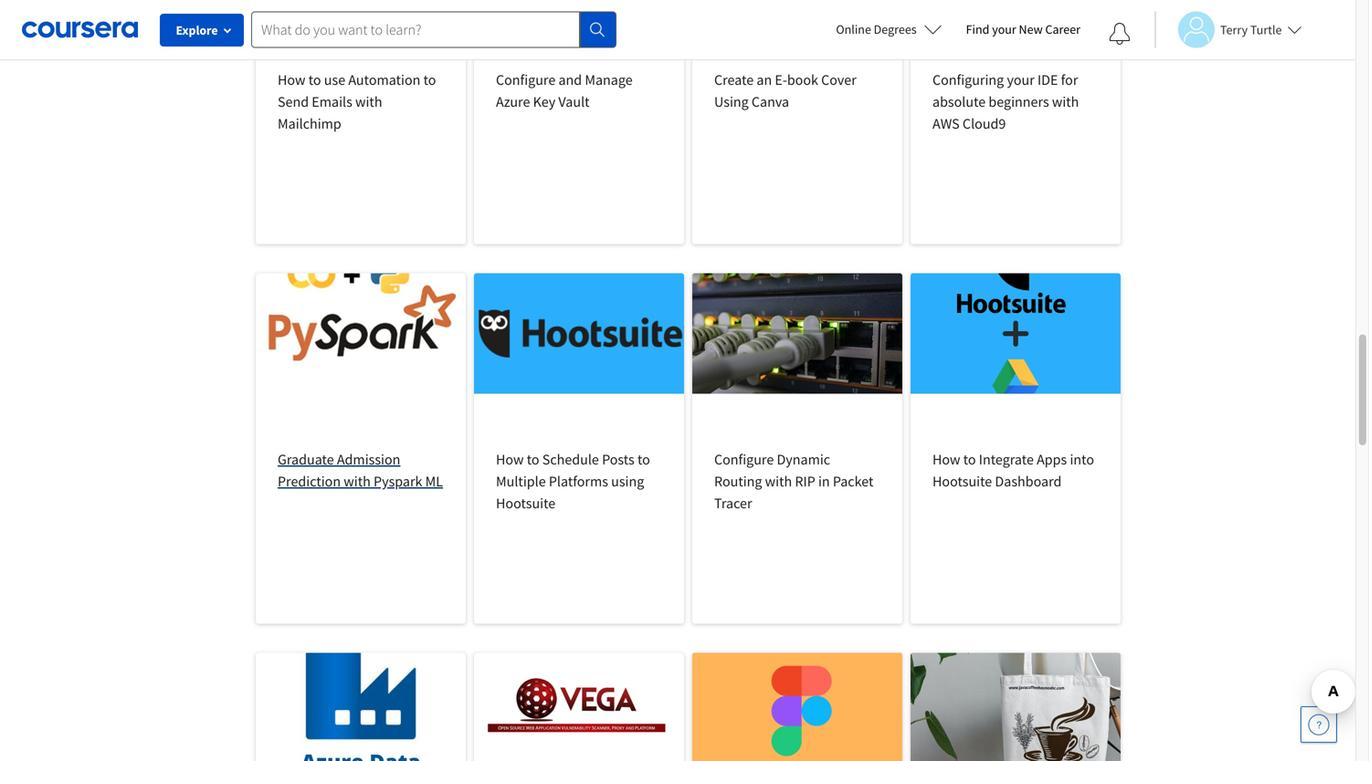 Task type: locate. For each thing, give the bounding box(es) containing it.
how inside how to integrate apps into hootsuite dashboard
[[933, 451, 961, 469]]

book
[[787, 71, 818, 89]]

1 horizontal spatial configure
[[714, 451, 774, 469]]

to for how to use automation to send emails with mailchimp
[[309, 71, 321, 89]]

your inside configuring your ide for absolute beginners with aws cloud9
[[1007, 71, 1035, 89]]

how to use automation to send emails with mailchimp
[[278, 71, 436, 133]]

configuring
[[933, 71, 1004, 89]]

What do you want to learn? text field
[[251, 11, 580, 48]]

how to use automation to send emails with mailchimp link
[[256, 0, 466, 244]]

terry turtle button
[[1155, 11, 1302, 48]]

to inside how to integrate apps into hootsuite dashboard
[[964, 451, 976, 469]]

integrate
[[979, 451, 1034, 469]]

automation
[[348, 71, 421, 89]]

0 horizontal spatial hootsuite
[[496, 495, 556, 513]]

create
[[714, 71, 754, 89]]

create an e-book cover using canva
[[714, 71, 857, 111]]

configure dynamic routing with rip in packet tracer
[[714, 451, 874, 513]]

show notifications image
[[1109, 23, 1131, 45]]

with
[[355, 93, 382, 111], [1052, 93, 1079, 111], [344, 473, 371, 491], [765, 473, 792, 491]]

with down admission
[[344, 473, 371, 491]]

configure up azure
[[496, 71, 556, 89]]

with left rip
[[765, 473, 792, 491]]

hootsuite inside how to integrate apps into hootsuite dashboard
[[933, 473, 992, 491]]

1 vertical spatial your
[[1007, 71, 1035, 89]]

0 horizontal spatial configure
[[496, 71, 556, 89]]

tracer
[[714, 495, 752, 513]]

online
[[836, 21, 871, 37]]

how to integrate apps into hootsuite dashboard
[[933, 451, 1094, 491]]

canva
[[752, 93, 789, 111]]

in
[[819, 473, 830, 491]]

explore button
[[160, 14, 244, 47]]

to left use on the top of the page
[[309, 71, 321, 89]]

to up multiple
[[527, 451, 540, 469]]

hootsuite
[[933, 473, 992, 491], [496, 495, 556, 513]]

online degrees button
[[822, 9, 957, 49]]

graduate admission prediction with pyspark ml link
[[256, 274, 466, 624]]

degrees
[[874, 21, 917, 37]]

1 vertical spatial configure
[[714, 451, 774, 469]]

1 horizontal spatial hootsuite
[[933, 473, 992, 491]]

with down automation
[[355, 93, 382, 111]]

manage
[[585, 71, 633, 89]]

how left 'integrate'
[[933, 451, 961, 469]]

cover
[[821, 71, 857, 89]]

help center image
[[1308, 714, 1330, 736]]

0 vertical spatial configure
[[496, 71, 556, 89]]

0 vertical spatial your
[[992, 21, 1017, 37]]

your
[[992, 21, 1017, 37], [1007, 71, 1035, 89]]

find your new career link
[[957, 18, 1090, 41]]

apps
[[1037, 451, 1067, 469]]

how for how to integrate apps into hootsuite dashboard
[[933, 451, 961, 469]]

configure inside configure and manage azure key vault
[[496, 71, 556, 89]]

create an e-book cover using canva link
[[692, 0, 903, 244]]

configure up 'routing'
[[714, 451, 774, 469]]

your right find
[[992, 21, 1017, 37]]

None search field
[[251, 11, 617, 48]]

configure and manage azure key vault
[[496, 71, 633, 111]]

how up send
[[278, 71, 306, 89]]

into
[[1070, 451, 1094, 469]]

your up beginners
[[1007, 71, 1035, 89]]

0 vertical spatial hootsuite
[[933, 473, 992, 491]]

to
[[309, 71, 321, 89], [423, 71, 436, 89], [527, 451, 540, 469], [638, 451, 650, 469], [964, 451, 976, 469]]

to for how to integrate apps into hootsuite dashboard
[[964, 451, 976, 469]]

routing
[[714, 473, 762, 491]]

hootsuite down multiple
[[496, 495, 556, 513]]

terry
[[1221, 21, 1248, 38]]

configuring your ide for absolute beginners with aws cloud9 link
[[911, 0, 1121, 244]]

hootsuite down 'integrate'
[[933, 473, 992, 491]]

configure
[[496, 71, 556, 89], [714, 451, 774, 469]]

configure inside configure dynamic routing with rip in packet tracer
[[714, 451, 774, 469]]

posts
[[602, 451, 635, 469]]

to right automation
[[423, 71, 436, 89]]

and
[[559, 71, 582, 89]]

how inside how to schedule posts to multiple platforms using hootsuite
[[496, 451, 524, 469]]

with inside configure dynamic routing with rip in packet tracer
[[765, 473, 792, 491]]

your for ide
[[1007, 71, 1035, 89]]

1 vertical spatial hootsuite
[[496, 495, 556, 513]]

using
[[611, 473, 644, 491]]

how up multiple
[[496, 451, 524, 469]]

pyspark
[[374, 473, 422, 491]]

use
[[324, 71, 345, 89]]

beginners
[[989, 93, 1049, 111]]

find
[[966, 21, 990, 37]]

0 horizontal spatial how
[[278, 71, 306, 89]]

2 horizontal spatial how
[[933, 451, 961, 469]]

dashboard
[[995, 473, 1062, 491]]

how to schedule posts to multiple platforms using hootsuite
[[496, 451, 650, 513]]

career
[[1046, 21, 1081, 37]]

how to integrate apps into hootsuite dashboard link
[[911, 274, 1121, 624]]

platforms
[[549, 473, 608, 491]]

1 horizontal spatial how
[[496, 451, 524, 469]]

to left 'integrate'
[[964, 451, 976, 469]]

multiple
[[496, 473, 546, 491]]

how inside how to use automation to send emails with mailchimp
[[278, 71, 306, 89]]

explore
[[176, 22, 218, 38]]

absolute
[[933, 93, 986, 111]]

to for how to schedule posts to multiple platforms using hootsuite
[[527, 451, 540, 469]]

with down for
[[1052, 93, 1079, 111]]

how
[[278, 71, 306, 89], [496, 451, 524, 469], [933, 451, 961, 469]]



Task type: describe. For each thing, give the bounding box(es) containing it.
find your new career
[[966, 21, 1081, 37]]

e-
[[775, 71, 787, 89]]

how to schedule posts to multiple platforms using hootsuite link
[[474, 274, 684, 624]]

an
[[757, 71, 772, 89]]

send
[[278, 93, 309, 111]]

prediction
[[278, 473, 341, 491]]

how for how to use automation to send emails with mailchimp
[[278, 71, 306, 89]]

azure
[[496, 93, 530, 111]]

to right posts
[[638, 451, 650, 469]]

new
[[1019, 21, 1043, 37]]

with inside how to use automation to send emails with mailchimp
[[355, 93, 382, 111]]

graduate admission prediction with pyspark ml
[[278, 451, 443, 491]]

how for how to schedule posts to multiple platforms using hootsuite
[[496, 451, 524, 469]]

vault
[[559, 93, 590, 111]]

configure for azure
[[496, 71, 556, 89]]

configure and manage azure key vault link
[[474, 0, 684, 244]]

for
[[1061, 71, 1078, 89]]

terry turtle
[[1221, 21, 1282, 38]]

with inside the graduate admission prediction with pyspark ml
[[344, 473, 371, 491]]

configuring your ide for absolute beginners with aws cloud9
[[933, 71, 1079, 133]]

aws
[[933, 115, 960, 133]]

with inside configuring your ide for absolute beginners with aws cloud9
[[1052, 93, 1079, 111]]

turtle
[[1251, 21, 1282, 38]]

emails
[[312, 93, 352, 111]]

schedule
[[542, 451, 599, 469]]

configure dynamic routing with rip in packet tracer link
[[692, 274, 903, 624]]

key
[[533, 93, 556, 111]]

mailchimp
[[278, 115, 341, 133]]

admission
[[337, 451, 401, 469]]

ide
[[1038, 71, 1058, 89]]

using
[[714, 93, 749, 111]]

ml
[[425, 473, 443, 491]]

configure for with
[[714, 451, 774, 469]]

dynamic
[[777, 451, 831, 469]]

graduate
[[278, 451, 334, 469]]

packet
[[833, 473, 874, 491]]

hootsuite inside how to schedule posts to multiple platforms using hootsuite
[[496, 495, 556, 513]]

cloud9
[[963, 115, 1006, 133]]

online degrees
[[836, 21, 917, 37]]

coursera image
[[22, 15, 138, 44]]

your for new
[[992, 21, 1017, 37]]

rip
[[795, 473, 816, 491]]



Task type: vqa. For each thing, say whether or not it's contained in the screenshot.
amazon web services image
no



